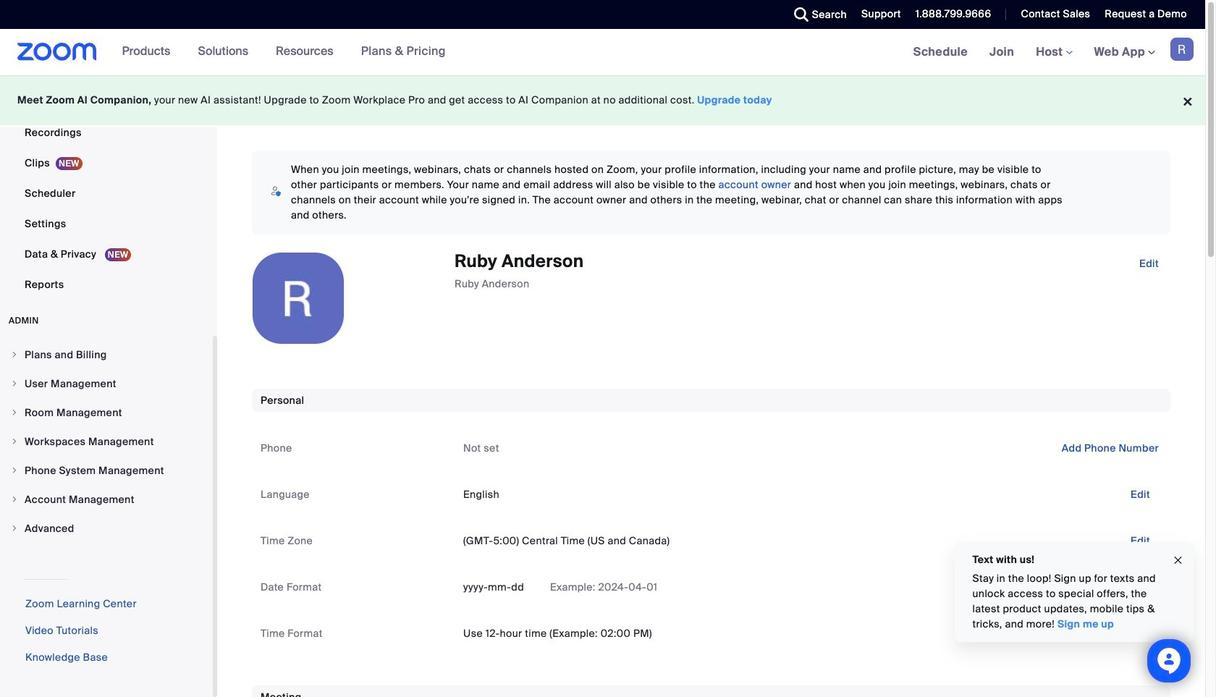 Task type: describe. For each thing, give the bounding box(es) containing it.
6 right image from the top
[[10, 495, 19, 504]]

product information navigation
[[111, 29, 457, 75]]

5 right image from the top
[[10, 466, 19, 475]]

2 right image from the top
[[10, 379, 19, 388]]

2 menu item from the top
[[0, 370, 213, 398]]

profile picture image
[[1171, 38, 1194, 61]]

1 menu item from the top
[[0, 341, 213, 369]]

7 menu item from the top
[[0, 515, 213, 542]]

meetings navigation
[[903, 29, 1206, 76]]

admin menu menu
[[0, 341, 213, 544]]

zoom logo image
[[17, 43, 97, 61]]

6 menu item from the top
[[0, 486, 213, 513]]

4 right image from the top
[[10, 437, 19, 446]]



Task type: vqa. For each thing, say whether or not it's contained in the screenshot.
More Options For Fun Fact icon
no



Task type: locate. For each thing, give the bounding box(es) containing it.
footer
[[0, 75, 1206, 125]]

user photo image
[[253, 253, 344, 344]]

1 right image from the top
[[10, 350, 19, 359]]

7 right image from the top
[[10, 524, 19, 533]]

4 menu item from the top
[[0, 428, 213, 455]]

3 right image from the top
[[10, 408, 19, 417]]

close image
[[1173, 552, 1185, 569]]

menu item
[[0, 341, 213, 369], [0, 370, 213, 398], [0, 399, 213, 426], [0, 428, 213, 455], [0, 457, 213, 484], [0, 486, 213, 513], [0, 515, 213, 542]]

3 menu item from the top
[[0, 399, 213, 426]]

personal menu menu
[[0, 0, 213, 300]]

edit user photo image
[[287, 292, 310, 305]]

right image
[[10, 350, 19, 359], [10, 379, 19, 388], [10, 408, 19, 417], [10, 437, 19, 446], [10, 466, 19, 475], [10, 495, 19, 504], [10, 524, 19, 533]]

banner
[[0, 29, 1206, 76]]

5 menu item from the top
[[0, 457, 213, 484]]



